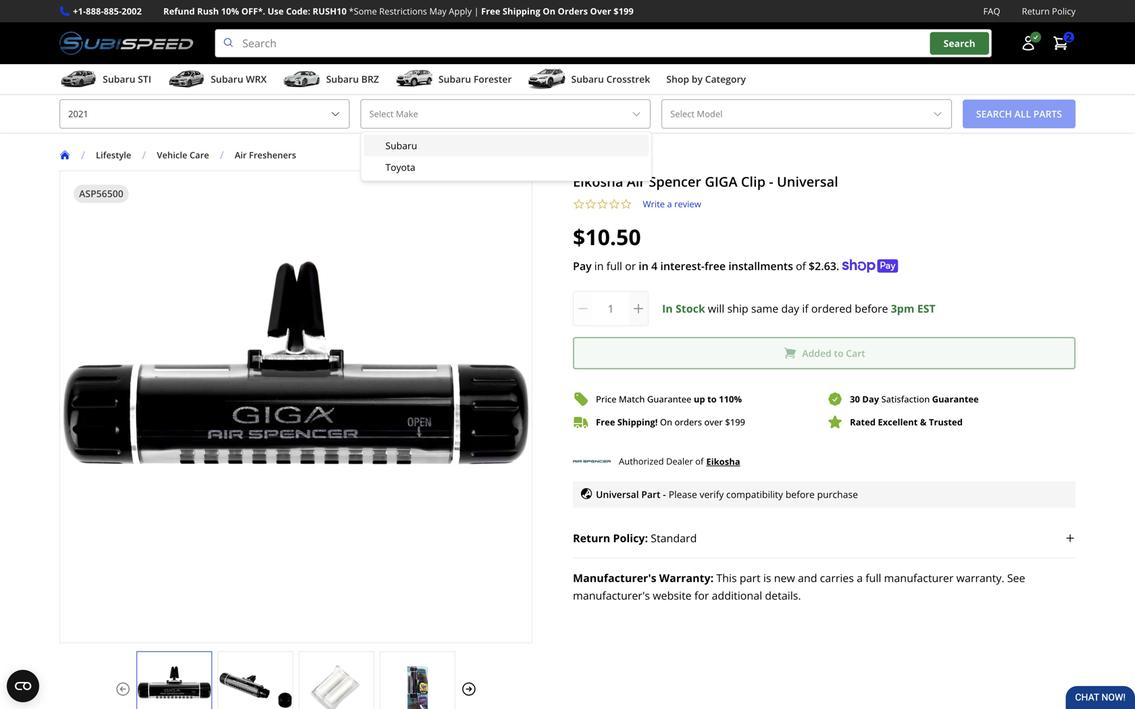 Task type: vqa. For each thing, say whether or not it's contained in the screenshot.
'MATCH'
yes



Task type: describe. For each thing, give the bounding box(es) containing it.
in stock will ship same day if ordered before 3pm est
[[662, 301, 936, 316]]

1 vertical spatial -
[[663, 488, 666, 501]]

manufacturer's
[[573, 571, 657, 586]]

ordered
[[812, 301, 852, 316]]

$
[[725, 416, 730, 429]]

spencer
[[649, 172, 702, 191]]

over
[[705, 416, 723, 429]]

0 vertical spatial on
[[543, 5, 556, 17]]

day
[[863, 393, 879, 406]]

1 guarantee from the left
[[647, 393, 692, 406]]

trusted
[[929, 416, 963, 429]]

toyota
[[386, 161, 416, 174]]

carries
[[820, 571, 854, 586]]

|
[[474, 5, 479, 17]]

manufacturer's warranty:
[[573, 571, 714, 586]]

dealer
[[666, 456, 693, 468]]

/ for air fresheners
[[220, 148, 224, 162]]

authorized dealer of eikosha
[[619, 456, 740, 468]]

refund rush 10% off*. use code: rush10 *some restrictions may apply | free shipping on orders over $199
[[163, 5, 634, 17]]

search input field
[[215, 29, 992, 58]]

1 horizontal spatial air
[[627, 172, 645, 191]]

manufacturer
[[884, 571, 954, 586]]

0 horizontal spatial a
[[667, 198, 672, 210]]

pay
[[573, 259, 592, 273]]

$2.63
[[809, 259, 837, 273]]

this part is new and carries a full manufacturer warranty. see manufacturer's website for additional details.
[[573, 571, 1026, 603]]

free
[[705, 259, 726, 273]]

write a review link
[[643, 198, 701, 210]]

1 horizontal spatial free
[[596, 416, 615, 429]]

see
[[1008, 571, 1026, 586]]

2 button
[[1046, 30, 1076, 57]]

faq
[[984, 5, 1001, 17]]

this
[[717, 571, 737, 586]]

universal part - please verify compatibility before purchase
[[596, 488, 858, 501]]

is
[[764, 571, 771, 586]]

search button
[[930, 32, 989, 55]]

manufacturer's
[[573, 589, 650, 603]]

write a review
[[643, 198, 701, 210]]

0 vertical spatial -
[[769, 172, 774, 191]]

giga
[[705, 172, 738, 191]]

in
[[662, 301, 673, 316]]

rated excellent & trusted
[[850, 416, 963, 429]]

885-
[[104, 5, 122, 17]]

purchase
[[817, 488, 858, 501]]

added to cart button
[[573, 337, 1076, 370]]

shipping!
[[618, 416, 658, 429]]

search
[[944, 37, 976, 50]]

return policy link
[[1022, 4, 1076, 18]]

interest-
[[661, 259, 705, 273]]

orders
[[558, 5, 588, 17]]

to inside added to cart button
[[834, 347, 844, 360]]

30
[[850, 393, 860, 406]]

or
[[625, 259, 636, 273]]

care
[[190, 149, 209, 161]]

review
[[675, 198, 701, 210]]

.
[[837, 259, 840, 273]]

match
[[619, 393, 645, 406]]

2002
[[122, 5, 142, 17]]

/ for lifestyle
[[81, 148, 85, 162]]

added
[[802, 347, 832, 360]]

same
[[751, 301, 779, 316]]

price
[[596, 393, 617, 406]]

stock
[[676, 301, 705, 316]]

+1-888-885-2002 link
[[73, 4, 142, 18]]

1 empty star image from the left
[[585, 198, 597, 210]]

10%
[[221, 5, 239, 17]]

ship
[[728, 301, 749, 316]]

satisfaction
[[882, 393, 930, 406]]

/ for vehicle care
[[142, 148, 146, 162]]

199
[[730, 416, 745, 429]]

+1-
[[73, 5, 86, 17]]

a inside 'this part is new and carries a full manufacturer warranty. see manufacturer's website for additional details.'
[[857, 571, 863, 586]]

refund
[[163, 5, 195, 17]]

new
[[774, 571, 795, 586]]

if
[[802, 301, 809, 316]]

pay in full or in 4 interest-free installments of $2.63 .
[[573, 259, 840, 273]]

rated
[[850, 416, 876, 429]]

write
[[643, 198, 665, 210]]

will
[[708, 301, 725, 316]]

part
[[642, 488, 661, 501]]

1 empty star image from the left
[[573, 198, 585, 210]]



Task type: locate. For each thing, give the bounding box(es) containing it.
3pm
[[891, 301, 915, 316]]

0 horizontal spatial eikosha
[[573, 172, 623, 191]]

guarantee up free shipping! on orders over $ 199
[[647, 393, 692, 406]]

3 empty star image from the left
[[609, 198, 620, 210]]

to
[[834, 347, 844, 360], [708, 393, 717, 406]]

universal right clip
[[777, 172, 839, 191]]

to right up
[[708, 393, 717, 406]]

0 vertical spatial to
[[834, 347, 844, 360]]

0 vertical spatial of
[[796, 259, 806, 273]]

air up write
[[627, 172, 645, 191]]

air fresheners link
[[235, 149, 307, 161], [235, 149, 296, 161]]

3 / from the left
[[220, 148, 224, 162]]

1 horizontal spatial in
[[639, 259, 649, 273]]

please
[[669, 488, 697, 501]]

installments
[[729, 259, 793, 273]]

4
[[652, 259, 658, 273]]

a right write
[[667, 198, 672, 210]]

2 empty star image from the left
[[597, 198, 609, 210]]

of inside authorized dealer of eikosha
[[696, 456, 704, 468]]

excellent
[[878, 416, 918, 429]]

&
[[920, 416, 927, 429]]

of right dealer
[[696, 456, 704, 468]]

free
[[481, 5, 501, 17], [596, 416, 615, 429]]

authorized
[[619, 456, 664, 468]]

full right carries
[[866, 571, 882, 586]]

2 guarantee from the left
[[932, 393, 979, 406]]

1 horizontal spatial full
[[866, 571, 882, 586]]

1 horizontal spatial empty star image
[[620, 198, 632, 210]]

faq link
[[984, 4, 1001, 18]]

0 horizontal spatial guarantee
[[647, 393, 692, 406]]

eikosha link
[[707, 454, 740, 469]]

universal left part
[[596, 488, 639, 501]]

eikosha inside authorized dealer of eikosha
[[707, 456, 740, 468]]

eikosha up $10.50
[[573, 172, 623, 191]]

air fresheners
[[235, 149, 296, 161]]

*some
[[349, 5, 377, 17]]

1 horizontal spatial before
[[855, 301, 888, 316]]

0 horizontal spatial universal
[[596, 488, 639, 501]]

2 in from the left
[[639, 259, 649, 273]]

guarantee up trusted
[[932, 393, 979, 406]]

subaru
[[386, 139, 417, 152]]

air left fresheners at the left top of page
[[235, 149, 247, 161]]

1 horizontal spatial on
[[660, 416, 673, 429]]

$199
[[614, 5, 634, 17]]

eikosha
[[573, 172, 623, 191], [707, 456, 740, 468]]

open widget image
[[7, 670, 39, 703]]

1 vertical spatial of
[[696, 456, 704, 468]]

details.
[[765, 589, 801, 603]]

over
[[590, 5, 611, 17]]

on left the orders
[[660, 416, 673, 429]]

0 vertical spatial a
[[667, 198, 672, 210]]

2 horizontal spatial /
[[220, 148, 224, 162]]

free right |
[[481, 5, 501, 17]]

2
[[1067, 31, 1072, 44]]

before
[[855, 301, 888, 316], [786, 488, 815, 501]]

1 horizontal spatial -
[[769, 172, 774, 191]]

in left 4
[[639, 259, 649, 273]]

0 horizontal spatial empty star image
[[573, 198, 585, 210]]

0 vertical spatial full
[[607, 259, 622, 273]]

before left 3pm on the top of page
[[855, 301, 888, 316]]

a right carries
[[857, 571, 863, 586]]

- right clip
[[769, 172, 774, 191]]

2 empty star image from the left
[[620, 198, 632, 210]]

0 horizontal spatial -
[[663, 488, 666, 501]]

before left purchase
[[786, 488, 815, 501]]

air
[[235, 149, 247, 161], [627, 172, 645, 191]]

/ left vehicle
[[142, 148, 146, 162]]

1 horizontal spatial guarantee
[[932, 393, 979, 406]]

1 / from the left
[[81, 148, 85, 162]]

free shipping! on orders over $ 199
[[596, 416, 745, 429]]

vehicle
[[157, 149, 187, 161]]

1 vertical spatial full
[[866, 571, 882, 586]]

may
[[430, 5, 447, 17]]

price match guarantee up to 110%
[[596, 393, 742, 406]]

vehicle care
[[157, 149, 209, 161]]

in
[[595, 259, 604, 273], [639, 259, 649, 273]]

0 horizontal spatial on
[[543, 5, 556, 17]]

2 / from the left
[[142, 148, 146, 162]]

0 horizontal spatial to
[[708, 393, 717, 406]]

lifestyle link
[[96, 149, 142, 161], [96, 149, 131, 161]]

1 vertical spatial eikosha
[[707, 456, 740, 468]]

group
[[364, 135, 649, 178]]

888-
[[86, 5, 104, 17]]

1 vertical spatial a
[[857, 571, 863, 586]]

1 vertical spatial to
[[708, 393, 717, 406]]

/
[[81, 148, 85, 162], [142, 148, 146, 162], [220, 148, 224, 162]]

orders
[[675, 416, 702, 429]]

empty star image left write
[[620, 198, 632, 210]]

empty star image
[[573, 198, 585, 210], [620, 198, 632, 210]]

0 horizontal spatial before
[[786, 488, 815, 501]]

and
[[798, 571, 817, 586]]

empty star image up $10.50
[[573, 198, 585, 210]]

up
[[694, 393, 705, 406]]

compatibility
[[727, 488, 783, 501]]

/ left lifestyle
[[81, 148, 85, 162]]

est
[[918, 301, 936, 316]]

full inside 'this part is new and carries a full manufacturer warranty. see manufacturer's website for additional details.'
[[866, 571, 882, 586]]

return
[[1022, 5, 1050, 17]]

0 horizontal spatial of
[[696, 456, 704, 468]]

0 horizontal spatial /
[[81, 148, 85, 162]]

1 horizontal spatial of
[[796, 259, 806, 273]]

0 vertical spatial free
[[481, 5, 501, 17]]

0 horizontal spatial free
[[481, 5, 501, 17]]

for
[[695, 589, 709, 603]]

to left cart
[[834, 347, 844, 360]]

0 vertical spatial eikosha
[[573, 172, 623, 191]]

on left orders
[[543, 5, 556, 17]]

1 vertical spatial air
[[627, 172, 645, 191]]

code:
[[286, 5, 310, 17]]

part
[[740, 571, 761, 586]]

0 horizontal spatial in
[[595, 259, 604, 273]]

-
[[769, 172, 774, 191], [663, 488, 666, 501]]

1 horizontal spatial /
[[142, 148, 146, 162]]

rush
[[197, 5, 219, 17]]

/ right care
[[220, 148, 224, 162]]

guarantee
[[647, 393, 692, 406], [932, 393, 979, 406]]

of left $2.63
[[796, 259, 806, 273]]

clip
[[741, 172, 766, 191]]

free down the price
[[596, 416, 615, 429]]

0 vertical spatial air
[[235, 149, 247, 161]]

shipping
[[503, 5, 541, 17]]

0 horizontal spatial air
[[235, 149, 247, 161]]

day
[[782, 301, 800, 316]]

website
[[653, 589, 692, 603]]

1 horizontal spatial a
[[857, 571, 863, 586]]

additional
[[712, 589, 762, 603]]

- right part
[[663, 488, 666, 501]]

1 horizontal spatial to
[[834, 347, 844, 360]]

in right pay
[[595, 259, 604, 273]]

warranty:
[[659, 571, 714, 586]]

1 horizontal spatial universal
[[777, 172, 839, 191]]

1 vertical spatial before
[[786, 488, 815, 501]]

0 horizontal spatial full
[[607, 259, 622, 273]]

0 vertical spatial before
[[855, 301, 888, 316]]

1 vertical spatial on
[[660, 416, 673, 429]]

rush10
[[313, 5, 347, 17]]

1 vertical spatial universal
[[596, 488, 639, 501]]

added to cart
[[802, 347, 866, 360]]

restrictions
[[379, 5, 427, 17]]

$10.50
[[573, 222, 641, 252]]

full left or
[[607, 259, 622, 273]]

universal
[[777, 172, 839, 191], [596, 488, 639, 501]]

asp56500
[[79, 187, 123, 200]]

1 in from the left
[[595, 259, 604, 273]]

eikosha up universal part - please verify compatibility before purchase
[[707, 456, 740, 468]]

group containing subaru
[[364, 135, 649, 178]]

0 vertical spatial universal
[[777, 172, 839, 191]]

1 vertical spatial free
[[596, 416, 615, 429]]

fresheners
[[249, 149, 296, 161]]

apply
[[449, 5, 472, 17]]

110%
[[719, 393, 742, 406]]

empty star image
[[585, 198, 597, 210], [597, 198, 609, 210], [609, 198, 620, 210]]

1 horizontal spatial eikosha
[[707, 456, 740, 468]]

use
[[268, 5, 284, 17]]

cart
[[846, 347, 866, 360]]



